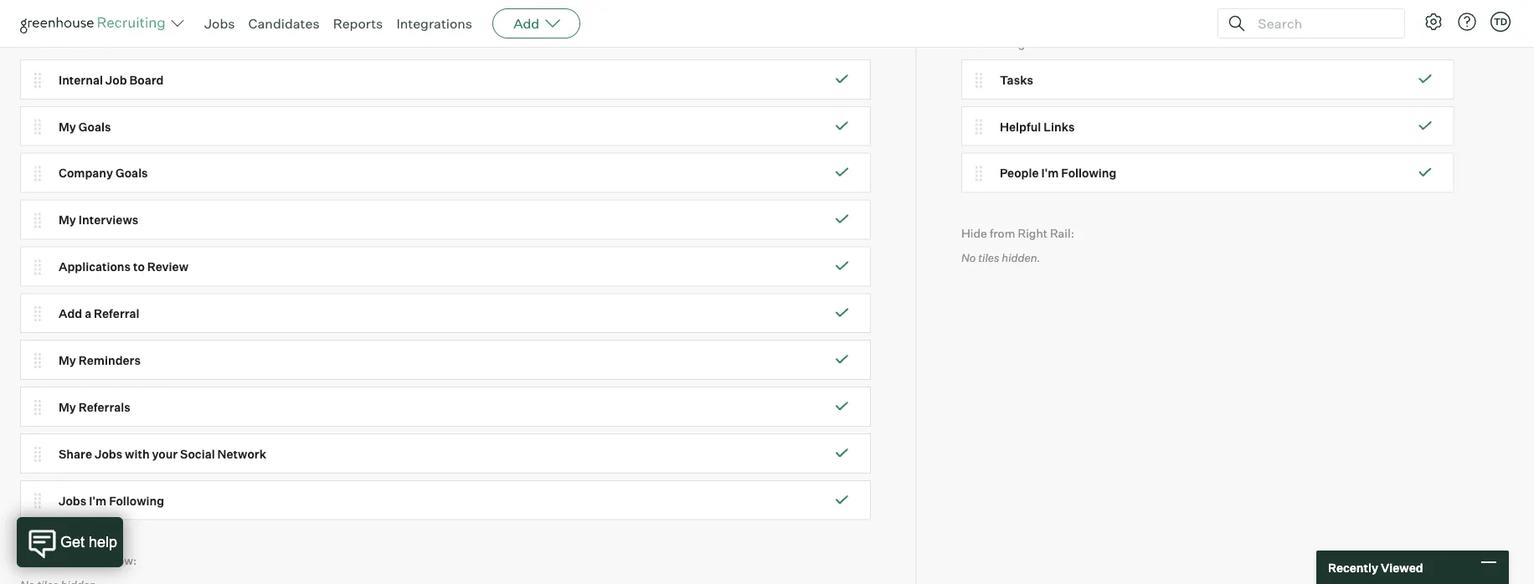 Task type: vqa. For each thing, say whether or not it's contained in the screenshot.
2nd Google from the bottom of the page
no



Task type: describe. For each thing, give the bounding box(es) containing it.
main for from
[[77, 554, 104, 569]]

show for show in right rail:
[[962, 36, 992, 51]]

no tiles hidden.
[[962, 251, 1041, 265]]

people i'm following
[[1000, 166, 1117, 181]]

your
[[152, 447, 178, 462]]

job
[[105, 73, 127, 87]]

my for my interviews
[[59, 213, 76, 228]]

in for main
[[53, 36, 63, 51]]

my referrals
[[59, 401, 131, 415]]

internal job board
[[59, 73, 164, 87]]

jobs for jobs i'm following
[[59, 494, 86, 509]]

i'm for jobs
[[89, 494, 107, 509]]

add a referral
[[59, 307, 140, 322]]

helpful links
[[1000, 120, 1075, 134]]

configure image
[[1424, 12, 1444, 32]]

show for show in main view:
[[20, 36, 51, 51]]

share jobs with your social network
[[59, 447, 266, 462]]

with
[[125, 447, 150, 462]]

my for my referrals
[[59, 401, 76, 415]]

view: for show in main view:
[[95, 36, 126, 51]]

referrals
[[79, 401, 131, 415]]

in for right
[[995, 36, 1005, 51]]

reports link
[[333, 15, 383, 32]]

tiles
[[979, 251, 1000, 265]]

greenhouse recruiting image
[[20, 13, 171, 34]]

recently viewed
[[1329, 561, 1424, 575]]

candidates
[[248, 15, 320, 32]]

interviews
[[79, 213, 138, 228]]

show in main view:
[[20, 36, 126, 51]]

recently
[[1329, 561, 1379, 575]]

review
[[147, 260, 189, 275]]

my for my reminders
[[59, 354, 76, 368]]

hide for hide from main view:
[[20, 554, 46, 569]]

jobs i'm following
[[59, 494, 164, 509]]

company
[[59, 166, 113, 181]]

right for in
[[1007, 36, 1037, 51]]

tasks
[[1000, 73, 1034, 87]]

applications
[[59, 260, 131, 275]]

my reminders
[[59, 354, 141, 368]]

Search text field
[[1254, 11, 1390, 36]]

no
[[962, 251, 976, 265]]

jobs link
[[204, 15, 235, 32]]

from for right
[[990, 226, 1016, 241]]



Task type: locate. For each thing, give the bounding box(es) containing it.
td
[[1495, 16, 1508, 27]]

1 vertical spatial following
[[109, 494, 164, 509]]

0 vertical spatial jobs
[[204, 15, 235, 32]]

applications to review
[[59, 260, 189, 275]]

in up tasks
[[995, 36, 1005, 51]]

jobs down share
[[59, 494, 86, 509]]

board
[[129, 73, 164, 87]]

0 horizontal spatial from
[[49, 554, 74, 569]]

0 vertical spatial right
[[1007, 36, 1037, 51]]

social
[[180, 447, 215, 462]]

network
[[217, 447, 266, 462]]

2 show from the left
[[962, 36, 992, 51]]

a
[[85, 307, 91, 322]]

1 in from the left
[[53, 36, 63, 51]]

jobs
[[204, 15, 235, 32], [95, 447, 122, 462], [59, 494, 86, 509]]

0 horizontal spatial goals
[[79, 120, 111, 134]]

main down jobs i'm following
[[77, 554, 104, 569]]

i'm down share
[[89, 494, 107, 509]]

my left 'reminders'
[[59, 354, 76, 368]]

add
[[514, 15, 540, 32], [59, 307, 82, 322]]

0 horizontal spatial show
[[20, 36, 51, 51]]

right for from
[[1018, 226, 1048, 241]]

2 in from the left
[[995, 36, 1005, 51]]

following for jobs i'm following
[[109, 494, 164, 509]]

0 horizontal spatial following
[[109, 494, 164, 509]]

rail:
[[1040, 36, 1064, 51], [1051, 226, 1075, 241]]

people
[[1000, 166, 1039, 181]]

1 horizontal spatial add
[[514, 15, 540, 32]]

viewed
[[1381, 561, 1424, 575]]

main down greenhouse recruiting image
[[66, 36, 93, 51]]

my
[[59, 120, 76, 134], [59, 213, 76, 228], [59, 354, 76, 368], [59, 401, 76, 415]]

referral
[[94, 307, 140, 322]]

following down "links"
[[1062, 166, 1117, 181]]

add for add a referral
[[59, 307, 82, 322]]

i'm for people
[[1042, 166, 1059, 181]]

2 my from the top
[[59, 213, 76, 228]]

my goals
[[59, 120, 111, 134]]

hide from main view:
[[20, 554, 137, 569]]

1 horizontal spatial in
[[995, 36, 1005, 51]]

goals for my goals
[[79, 120, 111, 134]]

td button
[[1488, 8, 1515, 35]]

right up tasks
[[1007, 36, 1037, 51]]

0 vertical spatial hide
[[962, 226, 988, 241]]

reminders
[[79, 354, 141, 368]]

0 horizontal spatial hide
[[20, 554, 46, 569]]

links
[[1044, 120, 1075, 134]]

view:
[[95, 36, 126, 51], [106, 554, 137, 569]]

0 vertical spatial main
[[66, 36, 93, 51]]

0 vertical spatial following
[[1062, 166, 1117, 181]]

jobs left with
[[95, 447, 122, 462]]

i'm
[[1042, 166, 1059, 181], [89, 494, 107, 509]]

show
[[20, 36, 51, 51], [962, 36, 992, 51]]

1 vertical spatial view:
[[106, 554, 137, 569]]

1 vertical spatial hide
[[20, 554, 46, 569]]

1 vertical spatial main
[[77, 554, 104, 569]]

goals for company goals
[[116, 166, 148, 181]]

1 vertical spatial rail:
[[1051, 226, 1075, 241]]

0 vertical spatial goals
[[79, 120, 111, 134]]

i'm right people on the right top
[[1042, 166, 1059, 181]]

1 my from the top
[[59, 120, 76, 134]]

following for people i'm following
[[1062, 166, 1117, 181]]

hide from right rail:
[[962, 226, 1075, 241]]

1 horizontal spatial show
[[962, 36, 992, 51]]

0 vertical spatial add
[[514, 15, 540, 32]]

from down jobs i'm following
[[49, 554, 74, 569]]

2 horizontal spatial jobs
[[204, 15, 235, 32]]

1 vertical spatial right
[[1018, 226, 1048, 241]]

0 vertical spatial view:
[[95, 36, 126, 51]]

right up hidden.
[[1018, 226, 1048, 241]]

goals right company
[[116, 166, 148, 181]]

in down greenhouse recruiting image
[[53, 36, 63, 51]]

company goals
[[59, 166, 148, 181]]

in
[[53, 36, 63, 51], [995, 36, 1005, 51]]

jobs left candidates at the left top of the page
[[204, 15, 235, 32]]

from
[[990, 226, 1016, 241], [49, 554, 74, 569]]

my for my goals
[[59, 120, 76, 134]]

integrations link
[[397, 15, 473, 32]]

following
[[1062, 166, 1117, 181], [109, 494, 164, 509]]

to
[[133, 260, 145, 275]]

1 horizontal spatial from
[[990, 226, 1016, 241]]

rail: for hide from right rail:
[[1051, 226, 1075, 241]]

main
[[66, 36, 93, 51], [77, 554, 104, 569]]

1 show from the left
[[20, 36, 51, 51]]

hide
[[962, 226, 988, 241], [20, 554, 46, 569]]

rail: for show in right rail:
[[1040, 36, 1064, 51]]

hidden.
[[1002, 251, 1041, 265]]

candidates link
[[248, 15, 320, 32]]

td button
[[1491, 12, 1511, 32]]

add button
[[493, 8, 581, 39]]

from up no tiles hidden.
[[990, 226, 1016, 241]]

1 horizontal spatial jobs
[[95, 447, 122, 462]]

internal
[[59, 73, 103, 87]]

jobs for jobs
[[204, 15, 235, 32]]

integrations
[[397, 15, 473, 32]]

helpful
[[1000, 120, 1042, 134]]

main for in
[[66, 36, 93, 51]]

from for main
[[49, 554, 74, 569]]

4 my from the top
[[59, 401, 76, 415]]

hide for hide from right rail:
[[962, 226, 988, 241]]

2 vertical spatial jobs
[[59, 494, 86, 509]]

right
[[1007, 36, 1037, 51], [1018, 226, 1048, 241]]

1 horizontal spatial hide
[[962, 226, 988, 241]]

0 vertical spatial i'm
[[1042, 166, 1059, 181]]

add inside popup button
[[514, 15, 540, 32]]

0 horizontal spatial i'm
[[89, 494, 107, 509]]

goals
[[79, 120, 111, 134], [116, 166, 148, 181]]

share
[[59, 447, 92, 462]]

1 horizontal spatial i'm
[[1042, 166, 1059, 181]]

1 vertical spatial add
[[59, 307, 82, 322]]

my left interviews
[[59, 213, 76, 228]]

0 vertical spatial rail:
[[1040, 36, 1064, 51]]

my interviews
[[59, 213, 138, 228]]

my down internal
[[59, 120, 76, 134]]

following down with
[[109, 494, 164, 509]]

my left referrals
[[59, 401, 76, 415]]

1 vertical spatial from
[[49, 554, 74, 569]]

0 horizontal spatial add
[[59, 307, 82, 322]]

1 vertical spatial goals
[[116, 166, 148, 181]]

show in right rail:
[[962, 36, 1064, 51]]

0 vertical spatial from
[[990, 226, 1016, 241]]

0 horizontal spatial in
[[53, 36, 63, 51]]

goals up company goals
[[79, 120, 111, 134]]

view: down greenhouse recruiting image
[[95, 36, 126, 51]]

add for add
[[514, 15, 540, 32]]

1 vertical spatial jobs
[[95, 447, 122, 462]]

view: down jobs i'm following
[[106, 554, 137, 569]]

3 my from the top
[[59, 354, 76, 368]]

1 horizontal spatial following
[[1062, 166, 1117, 181]]

0 horizontal spatial jobs
[[59, 494, 86, 509]]

1 horizontal spatial goals
[[116, 166, 148, 181]]

view: for hide from main view:
[[106, 554, 137, 569]]

1 vertical spatial i'm
[[89, 494, 107, 509]]

reports
[[333, 15, 383, 32]]



